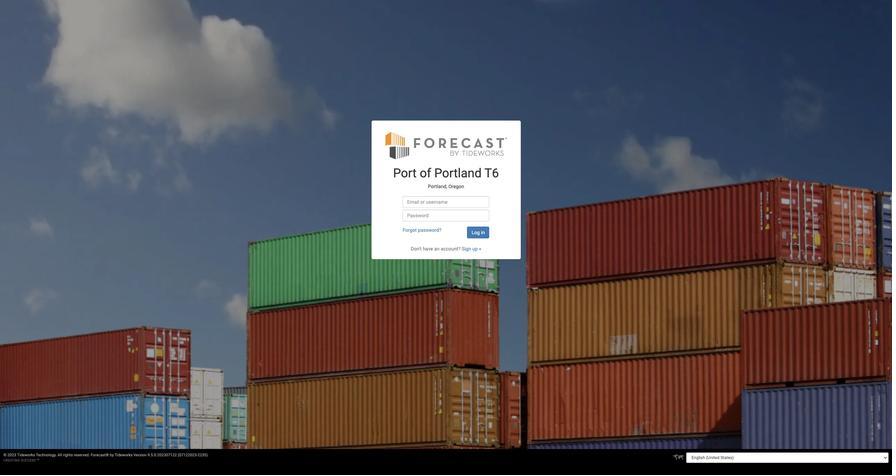 Task type: locate. For each thing, give the bounding box(es) containing it.
forgot
[[403, 228, 417, 233]]

forecast®
[[91, 454, 109, 458]]

2235)
[[198, 454, 208, 458]]

all
[[58, 454, 62, 458]]

in
[[481, 230, 485, 236]]

log in button
[[467, 227, 490, 239]]

»
[[479, 247, 481, 252]]

portland
[[435, 166, 482, 181]]

portland,
[[428, 184, 447, 190]]

don't
[[411, 247, 422, 252]]

forecast® by tideworks image
[[385, 131, 507, 160]]

tideworks
[[17, 454, 35, 458], [115, 454, 133, 458]]

up
[[473, 247, 478, 252]]

1 horizontal spatial tideworks
[[115, 454, 133, 458]]

log
[[472, 230, 480, 236]]

creating
[[3, 459, 20, 463]]

2 tideworks from the left
[[115, 454, 133, 458]]

sign
[[462, 247, 471, 252]]

reserved.
[[74, 454, 90, 458]]

tideworks right by
[[115, 454, 133, 458]]

of
[[420, 166, 431, 181]]

Password password field
[[403, 210, 490, 222]]

tideworks up success
[[17, 454, 35, 458]]

forgot password? log in
[[403, 228, 485, 236]]

Email or username text field
[[403, 197, 490, 208]]

have
[[423, 247, 433, 252]]

0 horizontal spatial tideworks
[[17, 454, 35, 458]]



Task type: vqa. For each thing, say whether or not it's contained in the screenshot.
have
yes



Task type: describe. For each thing, give the bounding box(es) containing it.
2023
[[7, 454, 16, 458]]

don't have an account? sign up »
[[411, 247, 481, 252]]

forgot password? link
[[403, 228, 442, 233]]

by
[[110, 454, 114, 458]]

t6
[[485, 166, 499, 181]]

℠
[[37, 459, 39, 463]]

sign up » link
[[462, 247, 481, 252]]

port
[[393, 166, 417, 181]]

1 tideworks from the left
[[17, 454, 35, 458]]

rights
[[63, 454, 73, 458]]

©
[[3, 454, 7, 458]]

account?
[[441, 247, 461, 252]]

success
[[21, 459, 36, 463]]

9.5.0.202307122
[[148, 454, 177, 458]]

technology.
[[36, 454, 57, 458]]

© 2023 tideworks technology. all rights reserved. forecast® by tideworks version 9.5.0.202307122 (07122023-2235) creating success ℠
[[3, 454, 208, 463]]

port of portland t6 portland, oregon
[[393, 166, 499, 190]]

oregon
[[449, 184, 464, 190]]

version
[[134, 454, 147, 458]]

(07122023-
[[178, 454, 198, 458]]

an
[[434, 247, 440, 252]]

password?
[[418, 228, 442, 233]]



